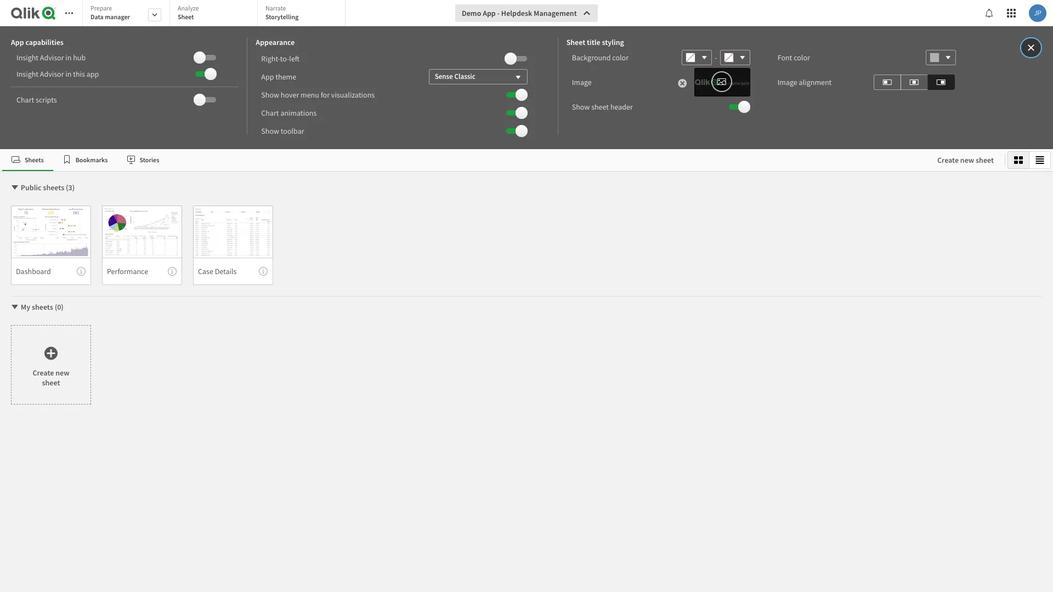 Task type: vqa. For each thing, say whether or not it's contained in the screenshot.
tab list to the bottom
yes



Task type: locate. For each thing, give the bounding box(es) containing it.
show for show sheet header
[[572, 102, 590, 112]]

new
[[961, 155, 975, 165], [56, 368, 69, 378]]

1 vertical spatial show
[[572, 102, 590, 112]]

2 in from the top
[[65, 69, 72, 79]]

chart
[[16, 95, 34, 105], [261, 108, 279, 118]]

2 horizontal spatial sheet
[[976, 155, 994, 165]]

show left hover
[[261, 90, 279, 100]]

public sheets (3)
[[21, 183, 75, 193]]

1 vertical spatial -
[[715, 53, 718, 63]]

tooltip inside dashboard menu item
[[77, 267, 86, 276]]

tab list
[[82, 0, 350, 27], [2, 149, 927, 171]]

select image image
[[717, 75, 727, 88]]

tooltip
[[77, 267, 86, 276], [168, 267, 177, 276], [259, 267, 268, 276]]

tooltip for dashboard
[[77, 267, 86, 276]]

0 horizontal spatial chart
[[16, 95, 34, 105]]

tooltip left the case
[[168, 267, 177, 276]]

tab list containing prepare
[[82, 0, 350, 27]]

details
[[215, 267, 237, 276]]

1 image from the left
[[572, 77, 592, 87]]

left
[[289, 54, 300, 63]]

1 vertical spatial app
[[11, 37, 24, 47]]

0 vertical spatial show
[[261, 90, 279, 100]]

1 vertical spatial insight
[[16, 69, 38, 79]]

create
[[938, 155, 959, 165], [33, 368, 54, 378]]

1 vertical spatial chart
[[261, 108, 279, 118]]

alignment
[[799, 77, 832, 87]]

performance sheet is selected. press the spacebar or enter key to open performance sheet. use the right and left arrow keys to navigate. element
[[102, 206, 182, 285]]

0 vertical spatial create
[[938, 155, 959, 165]]

0 vertical spatial tab list
[[82, 0, 350, 27]]

0 vertical spatial -
[[498, 8, 500, 18]]

dashboard sheet is selected. press the spacebar or enter key to open dashboard sheet. use the right and left arrow keys to navigate. element
[[11, 206, 91, 285]]

color
[[613, 53, 629, 63], [794, 53, 811, 63]]

sheet down the analyze
[[178, 13, 194, 21]]

2 advisor from the top
[[40, 69, 64, 79]]

advisor
[[40, 53, 64, 63], [40, 69, 64, 79]]

1 tooltip from the left
[[77, 267, 86, 276]]

app
[[87, 69, 99, 79]]

0 vertical spatial sheet
[[592, 102, 609, 112]]

list view image
[[1036, 156, 1045, 165]]

1 horizontal spatial color
[[794, 53, 811, 63]]

show
[[261, 90, 279, 100], [572, 102, 590, 112], [261, 126, 279, 136]]

application
[[0, 0, 1054, 593]]

show for show hover menu for visualizations
[[261, 90, 279, 100]]

1 horizontal spatial sheet
[[567, 37, 586, 47]]

chart left the scripts
[[16, 95, 34, 105]]

0 horizontal spatial new
[[56, 368, 69, 378]]

sheet inside toolbar
[[592, 102, 609, 112]]

application containing demo app - helpdesk management
[[0, 0, 1054, 593]]

tooltip left performance
[[77, 267, 86, 276]]

0 vertical spatial create new sheet
[[938, 155, 994, 165]]

align left image
[[883, 75, 892, 89]]

advisor down capabilities
[[40, 53, 64, 63]]

image down background
[[572, 77, 592, 87]]

advisor for this
[[40, 69, 64, 79]]

(3)
[[66, 183, 75, 193]]

sheets
[[25, 156, 44, 164]]

1 vertical spatial collapse image
[[10, 303, 19, 312]]

1 advisor from the top
[[40, 53, 64, 63]]

storytelling
[[266, 13, 299, 21]]

background color
[[572, 53, 629, 63]]

app left theme
[[261, 72, 274, 82]]

1 vertical spatial sheets
[[32, 302, 53, 312]]

show for show toolbar
[[261, 126, 279, 136]]

performance menu item
[[102, 258, 182, 285]]

show left "toolbar"
[[261, 126, 279, 136]]

narrate storytelling
[[266, 4, 299, 21]]

2 vertical spatial show
[[261, 126, 279, 136]]

2 collapse image from the top
[[10, 303, 19, 312]]

toolbar containing demo app - helpdesk management
[[0, 0, 1054, 149]]

2 color from the left
[[794, 53, 811, 63]]

visualizations
[[331, 90, 375, 100]]

0 horizontal spatial tooltip
[[77, 267, 86, 276]]

app left capabilities
[[11, 37, 24, 47]]

0 horizontal spatial sheet
[[42, 378, 60, 388]]

image
[[572, 77, 592, 87], [778, 77, 798, 87]]

tab list inside toolbar
[[82, 0, 350, 27]]

0 horizontal spatial -
[[498, 8, 500, 18]]

sheets left (0)
[[32, 302, 53, 312]]

0 horizontal spatial sheet
[[178, 13, 194, 21]]

app inside demo app - helpdesk management button
[[483, 8, 496, 18]]

0 horizontal spatial create new sheet
[[33, 368, 69, 388]]

tooltip inside case details menu item
[[259, 267, 268, 276]]

performance
[[107, 267, 148, 276]]

1 horizontal spatial sheet
[[592, 102, 609, 112]]

tooltip right details
[[259, 267, 268, 276]]

2 tooltip from the left
[[168, 267, 177, 276]]

1 horizontal spatial create new sheet
[[938, 155, 994, 165]]

-
[[498, 8, 500, 18], [715, 53, 718, 63]]

color right the font
[[794, 53, 811, 63]]

to-
[[280, 54, 289, 63]]

appearance
[[256, 37, 295, 47]]

sense
[[435, 72, 453, 81]]

collapse image left public at the top left of the page
[[10, 183, 19, 192]]

image down the font
[[778, 77, 798, 87]]

1 vertical spatial sheet
[[976, 155, 994, 165]]

0 horizontal spatial app
[[11, 37, 24, 47]]

0 vertical spatial app
[[483, 8, 496, 18]]

1 vertical spatial new
[[56, 368, 69, 378]]

1 vertical spatial in
[[65, 69, 72, 79]]

sheet left title
[[567, 37, 586, 47]]

insight
[[16, 53, 38, 63], [16, 69, 38, 79]]

0 horizontal spatial image
[[572, 77, 592, 87]]

toolbar
[[0, 0, 1054, 149]]

0 vertical spatial new
[[961, 155, 975, 165]]

- left "helpdesk"
[[498, 8, 500, 18]]

narrate
[[266, 4, 286, 12]]

0 vertical spatial in
[[65, 53, 72, 63]]

dashboard
[[16, 267, 51, 276]]

2 horizontal spatial tooltip
[[259, 267, 268, 276]]

app right demo
[[483, 8, 496, 18]]

in left this
[[65, 69, 72, 79]]

1 horizontal spatial new
[[961, 155, 975, 165]]

insight for insight advisor in hub
[[16, 53, 38, 63]]

demo app - helpdesk management button
[[456, 4, 598, 22]]

0 vertical spatial advisor
[[40, 53, 64, 63]]

align right image
[[937, 75, 946, 89]]

(0)
[[55, 302, 64, 312]]

sheet
[[178, 13, 194, 21], [567, 37, 586, 47]]

in
[[65, 53, 72, 63], [65, 69, 72, 79]]

1 horizontal spatial create
[[938, 155, 959, 165]]

new inside create new sheet
[[56, 368, 69, 378]]

sheets left the (3) at the top of the page
[[43, 183, 64, 193]]

1 vertical spatial advisor
[[40, 69, 64, 79]]

insight down app capabilities at left top
[[16, 53, 38, 63]]

0 vertical spatial sheet
[[178, 13, 194, 21]]

0 vertical spatial chart
[[16, 95, 34, 105]]

1 collapse image from the top
[[10, 183, 19, 192]]

1 color from the left
[[613, 53, 629, 63]]

theme
[[276, 72, 296, 82]]

chart up show toolbar
[[261, 108, 279, 118]]

1 horizontal spatial app
[[261, 72, 274, 82]]

app capabilities
[[11, 37, 64, 47]]

sheet
[[592, 102, 609, 112], [976, 155, 994, 165], [42, 378, 60, 388]]

this
[[73, 69, 85, 79]]

- up select image
[[715, 53, 718, 63]]

collapse image for my
[[10, 303, 19, 312]]

2 vertical spatial app
[[261, 72, 274, 82]]

tooltip for performance
[[168, 267, 177, 276]]

styling
[[602, 37, 624, 47]]

in left the hub at top
[[65, 53, 72, 63]]

bookmarks
[[76, 156, 108, 164]]

0 horizontal spatial color
[[613, 53, 629, 63]]

image for image
[[572, 77, 592, 87]]

2 horizontal spatial app
[[483, 8, 496, 18]]

prepare data manager
[[91, 4, 130, 21]]

public
[[21, 183, 41, 193]]

1 vertical spatial tab list
[[2, 149, 927, 171]]

1 vertical spatial create new sheet
[[33, 368, 69, 388]]

insight advisor in hub
[[16, 53, 86, 63]]

title
[[587, 37, 601, 47]]

1 vertical spatial create
[[33, 368, 54, 378]]

1 horizontal spatial chart
[[261, 108, 279, 118]]

sheets
[[43, 183, 64, 193], [32, 302, 53, 312]]

0 horizontal spatial create
[[33, 368, 54, 378]]

insight up chart scripts
[[16, 69, 38, 79]]

chart for chart animations
[[261, 108, 279, 118]]

color down styling
[[613, 53, 629, 63]]

case details menu item
[[193, 258, 273, 285]]

2 insight from the top
[[16, 69, 38, 79]]

2 image from the left
[[778, 77, 798, 87]]

stories button
[[117, 149, 169, 171]]

image alignment
[[778, 77, 832, 87]]

collapse image
[[10, 183, 19, 192], [10, 303, 19, 312]]

animations
[[281, 108, 317, 118]]

app
[[483, 8, 496, 18], [11, 37, 24, 47], [261, 72, 274, 82]]

1 in from the top
[[65, 53, 72, 63]]

1 horizontal spatial tooltip
[[168, 267, 177, 276]]

1 insight from the top
[[16, 53, 38, 63]]

0 vertical spatial sheets
[[43, 183, 64, 193]]

create new sheet
[[938, 155, 994, 165], [33, 368, 69, 388]]

show left header
[[572, 102, 590, 112]]

image for image alignment
[[778, 77, 798, 87]]

1 horizontal spatial image
[[778, 77, 798, 87]]

tooltip inside performance menu item
[[168, 267, 177, 276]]

0 vertical spatial collapse image
[[10, 183, 19, 192]]

3 tooltip from the left
[[259, 267, 268, 276]]

app for app theme
[[261, 72, 274, 82]]

in for hub
[[65, 53, 72, 63]]

scripts
[[36, 95, 57, 105]]

hub
[[73, 53, 86, 63]]

advisor down insight advisor in hub
[[40, 69, 64, 79]]

helpdesk
[[502, 8, 533, 18]]

collapse image left my
[[10, 303, 19, 312]]

right-to-left
[[261, 54, 300, 63]]

show hover menu for visualizations
[[261, 90, 375, 100]]

group
[[1008, 151, 1052, 169]]

0 vertical spatial insight
[[16, 53, 38, 63]]



Task type: describe. For each thing, give the bounding box(es) containing it.
1 horizontal spatial -
[[715, 53, 718, 63]]

chart for chart scripts
[[16, 95, 34, 105]]

hover
[[281, 90, 299, 100]]

font
[[778, 53, 793, 63]]

dashboard menu item
[[11, 258, 91, 285]]

demo
[[462, 8, 482, 18]]

advisor for hub
[[40, 53, 64, 63]]

sheet inside analyze sheet
[[178, 13, 194, 21]]

create inside create new sheet button
[[938, 155, 959, 165]]

prepare
[[91, 4, 112, 12]]

color for background color
[[613, 53, 629, 63]]

show sheet header
[[572, 102, 633, 112]]

manager
[[105, 13, 130, 21]]

sheets for my sheets
[[32, 302, 53, 312]]

in for this
[[65, 69, 72, 79]]

chart animations
[[261, 108, 317, 118]]

menu
[[301, 90, 319, 100]]

tooltip for case details
[[259, 267, 268, 276]]

sheet title styling
[[567, 37, 624, 47]]

color for font color
[[794, 53, 811, 63]]

stories
[[140, 156, 159, 164]]

new inside button
[[961, 155, 975, 165]]

app theme
[[261, 72, 296, 82]]

- inside button
[[498, 8, 500, 18]]

case details sheet is selected. press the spacebar or enter key to open case details sheet. use the right and left arrow keys to navigate. element
[[193, 206, 273, 285]]

toolbar
[[281, 126, 304, 136]]

align center image
[[910, 75, 919, 89]]

case details
[[198, 267, 237, 276]]

close app options image
[[1027, 41, 1037, 54]]

font color
[[778, 53, 811, 63]]

sense classic button
[[429, 69, 528, 84]]

right-
[[261, 54, 280, 63]]

case
[[198, 267, 213, 276]]

1 vertical spatial sheet
[[567, 37, 586, 47]]

sheets button
[[2, 149, 53, 171]]

sense classic
[[435, 72, 476, 81]]

capabilities
[[25, 37, 64, 47]]

sheet inside button
[[976, 155, 994, 165]]

tab list containing sheets
[[2, 149, 927, 171]]

create inside create new sheet
[[33, 368, 54, 378]]

create new sheet inside button
[[938, 155, 994, 165]]

header
[[611, 102, 633, 112]]

classic
[[455, 72, 476, 81]]

insight for insight advisor in this app
[[16, 69, 38, 79]]

app for app capabilities
[[11, 37, 24, 47]]

grid view image
[[1015, 156, 1024, 165]]

analyze sheet
[[178, 4, 199, 21]]

background
[[572, 53, 611, 63]]

data
[[91, 13, 104, 21]]

analyze
[[178, 4, 199, 12]]

chart scripts
[[16, 95, 57, 105]]

management
[[534, 8, 577, 18]]

collapse image for public
[[10, 183, 19, 192]]

demo app - helpdesk management
[[462, 8, 577, 18]]

2 vertical spatial sheet
[[42, 378, 60, 388]]

sheets for public sheets
[[43, 183, 64, 193]]

james peterson image
[[1030, 4, 1047, 22]]

insight advisor in this app
[[16, 69, 99, 79]]

my sheets (0)
[[21, 302, 64, 312]]

create new sheet button
[[929, 151, 1003, 169]]

my
[[21, 302, 30, 312]]

remove image image
[[679, 78, 687, 89]]

bookmarks button
[[53, 149, 117, 171]]

for
[[321, 90, 330, 100]]

show toolbar
[[261, 126, 304, 136]]



